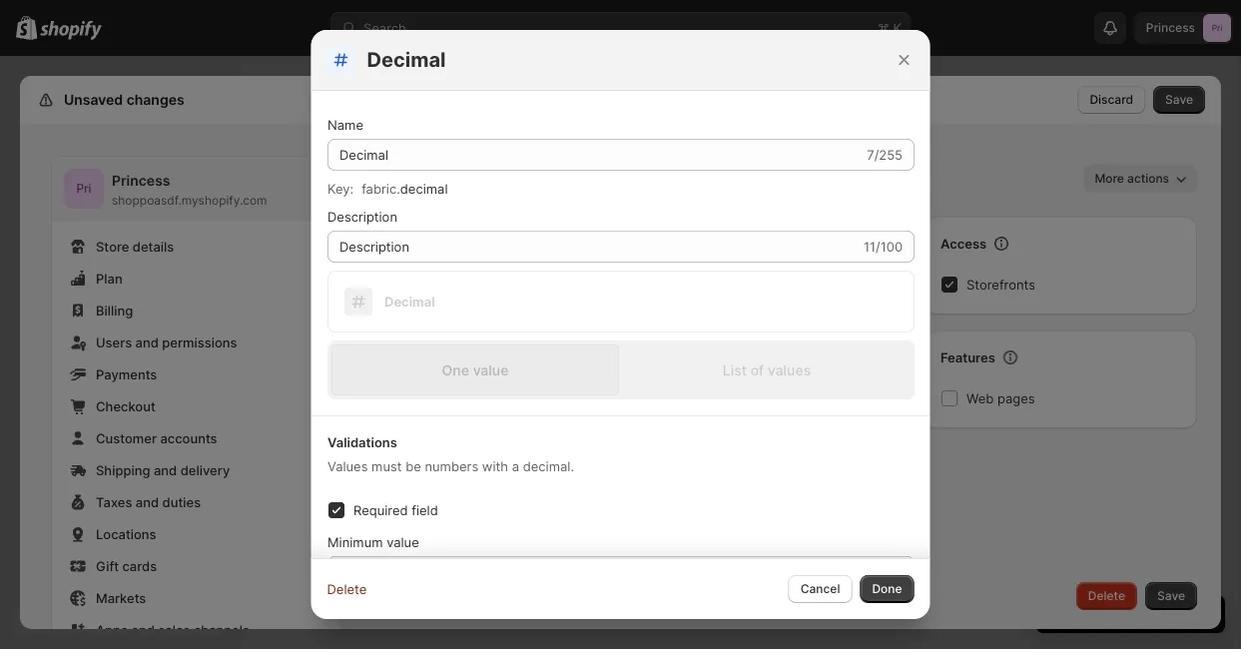 Task type: describe. For each thing, give the bounding box(es) containing it.
shipping and delivery
[[96, 462, 230, 478]]

princess shoppoasdf.myshopify.com
[[112, 172, 267, 208]]

apps and sales channels
[[96, 622, 250, 638]]

channels
[[194, 622, 250, 638]]

plan link
[[64, 265, 328, 293]]

discard button
[[1078, 86, 1145, 114]]

value
[[386, 534, 419, 550]]

store
[[96, 239, 129, 254]]

princess image
[[64, 169, 104, 209]]

Name text field
[[327, 139, 863, 171]]

duties
[[162, 494, 201, 510]]

key: fabric. decimal
[[327, 181, 447, 196]]

delivery
[[180, 462, 230, 478]]

key:
[[327, 181, 353, 196]]

permissions
[[162, 335, 237, 350]]

be
[[405, 458, 421, 474]]

unsaved changes
[[64, 91, 184, 108]]

customer
[[96, 430, 157, 446]]

⌘
[[878, 20, 890, 35]]

gift cards
[[96, 558, 157, 574]]

changes
[[126, 91, 184, 108]]

payments
[[96, 366, 157, 382]]

type:
[[379, 311, 413, 326]]

locations link
[[64, 520, 328, 548]]

cancel button
[[789, 575, 852, 603]]

with
[[482, 458, 508, 474]]

shopify image
[[40, 20, 102, 40]]

delete for the right delete button
[[1088, 589, 1125, 603]]

users and permissions link
[[64, 329, 328, 356]]

store details
[[96, 239, 174, 254]]

shipping and delivery link
[[64, 456, 328, 484]]

0 horizontal spatial delete button
[[315, 575, 379, 603]]

1 vertical spatial save
[[1157, 589, 1185, 603]]

values
[[327, 458, 367, 474]]

fields
[[379, 378, 417, 394]]

decimal dialog
[[0, 30, 1241, 649]]

shoppoasdf.myshopify.com
[[112, 193, 267, 208]]

shipping
[[96, 462, 150, 478]]

0 vertical spatial save
[[1165, 92, 1193, 107]]

billing link
[[64, 297, 328, 325]]

1 horizontal spatial delete button
[[1076, 582, 1137, 610]]

taxes and duties
[[96, 494, 201, 510]]

decimal inside button
[[479, 414, 530, 430]]

features
[[941, 349, 995, 365]]

and for shipping
[[154, 462, 177, 478]]

discard
[[1090, 92, 1133, 107]]

required
[[353, 502, 408, 518]]

delete for delete button to the left
[[327, 581, 367, 597]]

settings
[[60, 91, 116, 108]]

accounts
[[160, 430, 217, 446]]

storefronts
[[967, 277, 1035, 292]]

validations values must be numbers with a decimal.
[[327, 434, 574, 474]]

and for apps
[[131, 622, 155, 638]]

unsaved
[[64, 91, 123, 108]]

description
[[327, 209, 397, 224]]

search
[[363, 20, 406, 35]]

done button
[[860, 575, 914, 603]]



Task type: vqa. For each thing, say whether or not it's contained in the screenshot.
2nd — from the top
no



Task type: locate. For each thing, give the bounding box(es) containing it.
access
[[941, 236, 987, 251]]

markets
[[96, 590, 146, 606]]

minimum
[[327, 534, 382, 550]]

decimal
[[400, 181, 447, 196]]

web
[[967, 390, 994, 406]]

gift cards link
[[64, 552, 328, 580]]

name down the description
[[379, 235, 416, 250]]

⌘ k
[[878, 20, 902, 35]]

decimal up with
[[479, 414, 530, 430]]

decimal button
[[363, 404, 909, 464]]

customer accounts
[[96, 430, 217, 446]]

store details link
[[64, 233, 328, 261]]

decimal.
[[522, 458, 574, 474]]

pages
[[998, 390, 1035, 406]]

checkout
[[96, 398, 156, 414]]

and
[[135, 335, 159, 350], [154, 462, 177, 478], [136, 494, 159, 510], [131, 622, 155, 638]]

done
[[872, 582, 902, 596]]

None text field
[[327, 556, 914, 588]]

delete button
[[315, 575, 379, 603], [1076, 582, 1137, 610]]

delete
[[327, 581, 367, 597], [1088, 589, 1125, 603]]

name up key:
[[327, 117, 363, 132]]

apps
[[96, 622, 128, 638]]

locations
[[96, 526, 156, 542]]

cancel
[[801, 582, 840, 596]]

0 vertical spatial save button
[[1153, 86, 1205, 114]]

a
[[511, 458, 519, 474]]

and for users
[[135, 335, 159, 350]]

minimum value
[[327, 534, 419, 550]]

users and permissions
[[96, 335, 237, 350]]

1 horizontal spatial decimal
[[479, 414, 530, 430]]

k
[[893, 20, 902, 35]]

0 horizontal spatial delete
[[327, 581, 367, 597]]

1 horizontal spatial delete
[[1088, 589, 1125, 603]]

decimal down search
[[367, 47, 446, 72]]

and right taxes
[[136, 494, 159, 510]]

sales
[[158, 622, 190, 638]]

checkout link
[[64, 392, 328, 420]]

name inside decimal dialog
[[327, 117, 363, 132]]

validations
[[327, 434, 397, 450]]

and right apps
[[131, 622, 155, 638]]

and down customer accounts
[[154, 462, 177, 478]]

settings dialog
[[20, 76, 1221, 649]]

1 horizontal spatial name
[[379, 235, 416, 250]]

billing
[[96, 303, 133, 318]]

payments link
[[64, 360, 328, 388]]

save
[[1165, 92, 1193, 107], [1157, 589, 1185, 603]]

0 horizontal spatial decimal
[[367, 47, 446, 72]]

princess
[[112, 172, 170, 189]]

plan
[[96, 271, 123, 286]]

0 vertical spatial name
[[327, 117, 363, 132]]

delete inside decimal dialog
[[327, 581, 367, 597]]

decimal inside dialog
[[367, 47, 446, 72]]

fabric.
[[361, 181, 400, 196]]

taxes and duties link
[[64, 488, 328, 516]]

and right users
[[135, 335, 159, 350]]

name
[[327, 117, 363, 132], [379, 235, 416, 250]]

gift
[[96, 558, 119, 574]]

fabric
[[395, 166, 457, 191]]

delete inside settings dialog
[[1088, 589, 1125, 603]]

decimal
[[367, 47, 446, 72], [479, 414, 530, 430]]

0 horizontal spatial name
[[327, 117, 363, 132]]

shop settings menu element
[[52, 157, 340, 649]]

0 vertical spatial decimal
[[367, 47, 446, 72]]

field
[[411, 502, 438, 518]]

web pages
[[967, 390, 1035, 406]]

details
[[133, 239, 174, 254]]

required field
[[353, 502, 438, 518]]

numbers
[[424, 458, 478, 474]]

cards
[[122, 558, 157, 574]]

must
[[371, 458, 401, 474]]

customer accounts link
[[64, 424, 328, 452]]

Description text field
[[327, 231, 859, 263]]

save button
[[1153, 86, 1205, 114], [1145, 582, 1197, 610]]

and for taxes
[[136, 494, 159, 510]]

1 vertical spatial save button
[[1145, 582, 1197, 610]]

pri button
[[64, 169, 104, 209]]

name inside settings dialog
[[379, 235, 416, 250]]

1 vertical spatial name
[[379, 235, 416, 250]]

users
[[96, 335, 132, 350]]

markets link
[[64, 584, 328, 612]]

1 vertical spatial decimal
[[479, 414, 530, 430]]

taxes
[[96, 494, 132, 510]]

apps and sales channels link
[[64, 616, 328, 644]]



